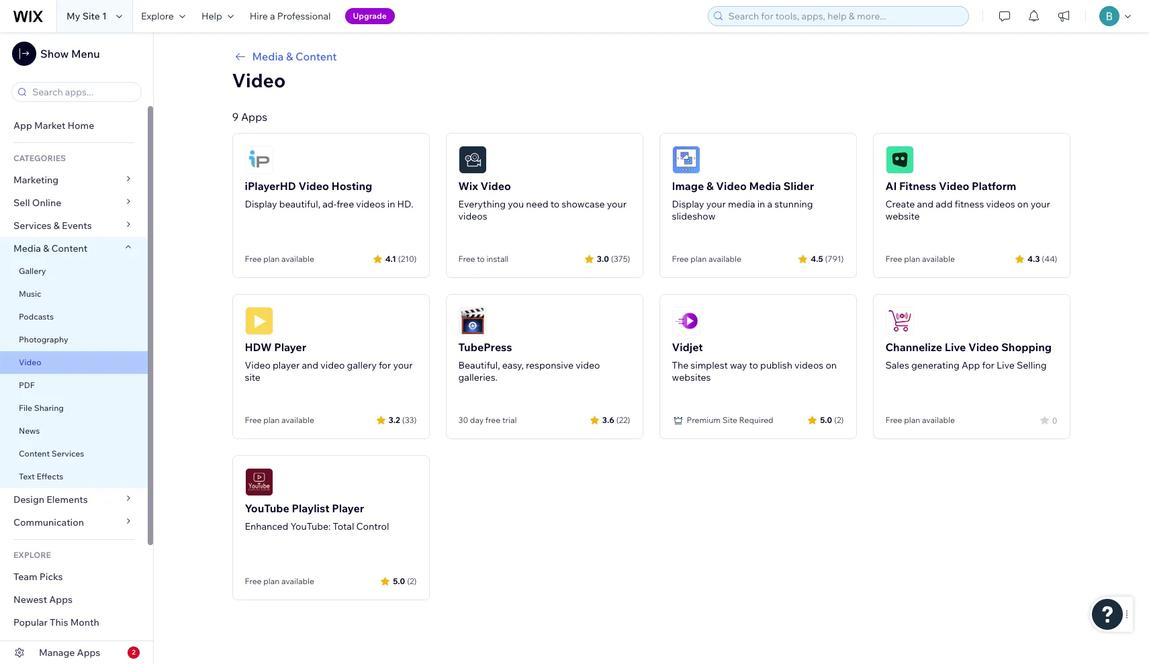Task type: describe. For each thing, give the bounding box(es) containing it.
player
[[273, 360, 300, 372]]

app market home link
[[0, 114, 148, 137]]

stunning
[[775, 198, 814, 210]]

content services link
[[0, 443, 148, 466]]

player inside hdw player video player and video gallery for your site
[[274, 341, 306, 354]]

to inside wix video everything you need to showcase your videos
[[551, 198, 560, 210]]

5.0 for player
[[393, 576, 405, 586]]

wix for business
[[13, 640, 30, 652]]

media inside "sidebar" element
[[13, 243, 41, 255]]

ai fitness video platform create and add fitness videos on your website
[[886, 179, 1051, 222]]

apps for 9 apps
[[241, 110, 268, 124]]

2 horizontal spatial content
[[296, 50, 337, 63]]

video inside tubepress beautiful, easy, responsive video galleries.
[[576, 360, 600, 372]]

available for sales
[[923, 415, 955, 425]]

channelize live video shopping sales generating app for live selling
[[886, 341, 1052, 372]]

0 vertical spatial media & content
[[252, 50, 337, 63]]

slideshow
[[672, 210, 716, 222]]

marketing
[[13, 174, 59, 186]]

services & events link
[[0, 214, 148, 237]]

available for beautiful,
[[282, 254, 314, 264]]

available for youtube:
[[282, 577, 314, 587]]

and inside ai fitness video platform create and add fitness videos on your website
[[918, 198, 934, 210]]

plan for slider
[[691, 254, 707, 264]]

sell online link
[[0, 192, 148, 214]]

video inside hdw player video player and video gallery for your site
[[245, 360, 271, 372]]

in for hosting
[[388, 198, 395, 210]]

home
[[68, 120, 94, 132]]

fitness
[[900, 179, 937, 193]]

vidjet logo image
[[672, 307, 701, 335]]

enhanced
[[245, 521, 289, 533]]

player inside youtube playlist player enhanced youtube: total control
[[332, 502, 364, 515]]

free for hdw
[[245, 415, 262, 425]]

0 vertical spatial media & content link
[[232, 48, 1071, 65]]

required
[[740, 415, 774, 425]]

(791)
[[826, 254, 844, 264]]

wix for video
[[459, 179, 478, 193]]

everything
[[459, 198, 506, 210]]

& down hire a professional link
[[286, 50, 293, 63]]

vidjet
[[672, 341, 703, 354]]

0 vertical spatial media
[[252, 50, 284, 63]]

app inside channelize live video shopping sales generating app for live selling
[[962, 360, 981, 372]]

tubepress beautiful, easy, responsive video galleries.
[[459, 341, 600, 384]]

help button
[[193, 0, 242, 32]]

youtube playlist player logo image
[[245, 468, 273, 497]]

gallery
[[19, 266, 46, 276]]

file sharing
[[19, 403, 64, 413]]

photography link
[[0, 329, 148, 351]]

a inside "image & video media slider display your media in a stunning slideshow"
[[768, 198, 773, 210]]

hosting
[[332, 179, 372, 193]]

ai
[[886, 179, 897, 193]]

shopping
[[1002, 341, 1052, 354]]

show menu button
[[12, 42, 100, 66]]

(33)
[[402, 415, 417, 425]]

team
[[13, 571, 37, 583]]

9 apps
[[232, 110, 268, 124]]

categories
[[13, 153, 66, 163]]

(22)
[[617, 415, 631, 425]]

(375)
[[611, 254, 631, 264]]

your inside wix video everything you need to showcase your videos
[[607, 198, 627, 210]]

video inside wix video everything you need to showcase your videos
[[481, 179, 511, 193]]

text effects
[[19, 472, 63, 482]]

sharing
[[34, 403, 64, 413]]

video inside "image & video media slider display your media in a stunning slideshow"
[[717, 179, 747, 193]]

websites
[[672, 372, 711, 384]]

team picks link
[[0, 566, 148, 589]]

video inside channelize live video shopping sales generating app for live selling
[[969, 341, 1000, 354]]

1
[[102, 10, 107, 22]]

free plan available for sales
[[886, 415, 955, 425]]

show
[[40, 47, 69, 60]]

trial
[[503, 415, 517, 425]]

professional
[[277, 10, 331, 22]]

selling
[[1017, 360, 1047, 372]]

available for create
[[923, 254, 955, 264]]

display inside "image & video media slider display your media in a stunning slideshow"
[[672, 198, 705, 210]]

wix business solutions link
[[0, 634, 148, 657]]

content inside content services link
[[19, 449, 50, 459]]

(44)
[[1042, 254, 1058, 264]]

you
[[508, 198, 524, 210]]

video link
[[0, 351, 148, 374]]

platform
[[972, 179, 1017, 193]]

my site 1
[[67, 10, 107, 22]]

events
[[62, 220, 92, 232]]

to inside vidjet the simplest way to publish videos on websites
[[750, 360, 759, 372]]

this
[[50, 617, 68, 629]]

videos inside ai fitness video platform create and add fitness videos on your website
[[987, 198, 1016, 210]]

slider
[[784, 179, 814, 193]]

pdf
[[19, 380, 35, 390]]

media & content inside "sidebar" element
[[13, 243, 88, 255]]

30
[[459, 415, 468, 425]]

photography
[[19, 335, 68, 345]]

free for wix
[[459, 254, 475, 264]]

site for premium
[[723, 415, 738, 425]]

newest apps link
[[0, 589, 148, 612]]

hire a professional
[[250, 10, 331, 22]]

my
[[67, 10, 80, 22]]

in for video
[[758, 198, 766, 210]]

design elements
[[13, 494, 88, 506]]

text
[[19, 472, 35, 482]]

free for youtube
[[245, 577, 262, 587]]

Search for tools, apps, help & more... field
[[725, 7, 965, 26]]

podcasts link
[[0, 306, 148, 329]]

4.5
[[811, 254, 824, 264]]

free for iplayerhd
[[245, 254, 262, 264]]

popular
[[13, 617, 48, 629]]

3.2
[[389, 415, 400, 425]]

popular this month
[[13, 617, 99, 629]]

image & video media slider logo image
[[672, 146, 701, 174]]

hdw player video player and video gallery for your site
[[245, 341, 413, 384]]

hire
[[250, 10, 268, 22]]

beautiful,
[[279, 198, 321, 210]]

iplayerhd video hosting logo image
[[245, 146, 273, 174]]

solutions
[[74, 640, 116, 652]]

& inside "image & video media slider display your media in a stunning slideshow"
[[707, 179, 714, 193]]

total
[[333, 521, 354, 533]]

marketing link
[[0, 169, 148, 192]]

videos inside wix video everything you need to showcase your videos
[[459, 210, 488, 222]]

image
[[672, 179, 704, 193]]

fitness
[[955, 198, 985, 210]]

app inside app market home link
[[13, 120, 32, 132]]

video inside hdw player video player and video gallery for your site
[[321, 360, 345, 372]]

5.0 (2) for player
[[393, 576, 417, 586]]

app market home
[[13, 120, 94, 132]]

2
[[132, 648, 136, 657]]

your inside "image & video media slider display your media in a stunning slideshow"
[[707, 198, 726, 210]]

wix video everything you need to showcase your videos
[[459, 179, 627, 222]]

video inside iplayerhd video hosting display beautiful, ad-free videos in hd.
[[299, 179, 329, 193]]

design
[[13, 494, 44, 506]]

day
[[470, 415, 484, 425]]

4.3
[[1028, 254, 1040, 264]]



Task type: locate. For each thing, give the bounding box(es) containing it.
file
[[19, 403, 32, 413]]

1 horizontal spatial apps
[[77, 647, 100, 659]]

0 horizontal spatial free
[[337, 198, 354, 210]]

media & content
[[252, 50, 337, 63], [13, 243, 88, 255]]

0 horizontal spatial to
[[477, 254, 485, 264]]

0 horizontal spatial media & content
[[13, 243, 88, 255]]

youtube:
[[291, 521, 331, 533]]

free to install
[[459, 254, 509, 264]]

vidjet the simplest way to publish videos on websites
[[672, 341, 837, 384]]

in inside "image & video media slider display your media in a stunning slideshow"
[[758, 198, 766, 210]]

the
[[672, 360, 689, 372]]

business
[[32, 640, 72, 652]]

sidebar element
[[0, 32, 154, 665]]

for inside hdw player video player and video gallery for your site
[[379, 360, 391, 372]]

free plan available down beautiful,
[[245, 254, 314, 264]]

your inside ai fitness video platform create and add fitness videos on your website
[[1031, 198, 1051, 210]]

video inside ai fitness video platform create and add fitness videos on your website
[[939, 179, 970, 193]]

& left events
[[54, 220, 60, 232]]

player
[[274, 341, 306, 354], [332, 502, 364, 515]]

to right way
[[750, 360, 759, 372]]

image & video media slider display your media in a stunning slideshow
[[672, 179, 814, 222]]

plan for youtube:
[[264, 577, 280, 587]]

gallery link
[[0, 260, 148, 283]]

0 vertical spatial on
[[1018, 198, 1029, 210]]

for inside channelize live video shopping sales generating app for live selling
[[983, 360, 995, 372]]

media & content down hire a professional link
[[252, 50, 337, 63]]

3.0
[[597, 254, 609, 264]]

0 horizontal spatial for
[[379, 360, 391, 372]]

free plan available down the "slideshow"
[[672, 254, 742, 264]]

display down image at top
[[672, 198, 705, 210]]

2 for from the left
[[983, 360, 995, 372]]

videos inside iplayerhd video hosting display beautiful, ad-free videos in hd.
[[356, 198, 385, 210]]

free plan available down enhanced
[[245, 577, 314, 587]]

available for and
[[282, 415, 314, 425]]

1 display from the left
[[245, 198, 277, 210]]

0 vertical spatial wix
[[459, 179, 478, 193]]

video left gallery
[[321, 360, 345, 372]]

0 vertical spatial 5.0 (2)
[[821, 415, 844, 425]]

app left market
[[13, 120, 32, 132]]

for left selling
[[983, 360, 995, 372]]

2 in from the left
[[758, 198, 766, 210]]

premium site required
[[687, 415, 774, 425]]

5.0
[[821, 415, 833, 425], [393, 576, 405, 586]]

apps right the 9
[[241, 110, 268, 124]]

your right gallery
[[393, 360, 413, 372]]

0 vertical spatial a
[[270, 10, 275, 22]]

1 vertical spatial content
[[51, 243, 88, 255]]

2 vertical spatial to
[[750, 360, 759, 372]]

1 horizontal spatial 5.0
[[821, 415, 833, 425]]

wix down the popular at the left
[[13, 640, 30, 652]]

free right day
[[486, 415, 501, 425]]

1 vertical spatial on
[[826, 360, 837, 372]]

on right fitness
[[1018, 198, 1029, 210]]

free down enhanced
[[245, 577, 262, 587]]

music
[[19, 289, 41, 299]]

video up "9 apps"
[[232, 69, 286, 92]]

to left install
[[477, 254, 485, 264]]

apps for manage apps
[[77, 647, 100, 659]]

media down hire
[[252, 50, 284, 63]]

0 horizontal spatial (2)
[[407, 576, 417, 586]]

plan for beautiful,
[[264, 254, 280, 264]]

on right publish
[[826, 360, 837, 372]]

2 vertical spatial content
[[19, 449, 50, 459]]

app
[[13, 120, 32, 132], [962, 360, 981, 372]]

video up everything
[[481, 179, 511, 193]]

1 vertical spatial 5.0 (2)
[[393, 576, 417, 586]]

1 vertical spatial media & content link
[[0, 237, 148, 260]]

display
[[245, 198, 277, 210], [672, 198, 705, 210]]

online
[[32, 197, 61, 209]]

free plan available down site
[[245, 415, 314, 425]]

1 horizontal spatial content
[[51, 243, 88, 255]]

wix inside "sidebar" element
[[13, 640, 30, 652]]

0 horizontal spatial in
[[388, 198, 395, 210]]

0 vertical spatial (2)
[[835, 415, 844, 425]]

youtube
[[245, 502, 290, 515]]

free plan available for beautiful,
[[245, 254, 314, 264]]

plan for sales
[[905, 415, 921, 425]]

video
[[321, 360, 345, 372], [576, 360, 600, 372]]

0 vertical spatial app
[[13, 120, 32, 132]]

3.2 (33)
[[389, 415, 417, 425]]

plan
[[264, 254, 280, 264], [691, 254, 707, 264], [905, 254, 921, 264], [264, 415, 280, 425], [905, 415, 921, 425], [264, 577, 280, 587]]

video up beautiful,
[[299, 179, 329, 193]]

easy,
[[502, 360, 524, 372]]

1 vertical spatial a
[[768, 198, 773, 210]]

to right need
[[551, 198, 560, 210]]

explore
[[13, 550, 51, 560]]

showcase
[[562, 198, 605, 210]]

site
[[82, 10, 100, 22], [723, 415, 738, 425]]

videos inside vidjet the simplest way to publish videos on websites
[[795, 360, 824, 372]]

a right hire
[[270, 10, 275, 22]]

media & content down the services & events on the left top of page
[[13, 243, 88, 255]]

for
[[379, 360, 391, 372], [983, 360, 995, 372]]

0 horizontal spatial media & content link
[[0, 237, 148, 260]]

team picks
[[13, 571, 63, 583]]

wix video logo image
[[459, 146, 487, 174]]

pdf link
[[0, 374, 148, 397]]

1 horizontal spatial in
[[758, 198, 766, 210]]

(210)
[[398, 254, 417, 264]]

5.0 (2) for simplest
[[821, 415, 844, 425]]

& right image at top
[[707, 179, 714, 193]]

0 horizontal spatial app
[[13, 120, 32, 132]]

4.1
[[385, 254, 396, 264]]

1 horizontal spatial on
[[1018, 198, 1029, 210]]

plan for and
[[264, 415, 280, 425]]

tubepress
[[459, 341, 512, 354]]

1 horizontal spatial 5.0 (2)
[[821, 415, 844, 425]]

and inside hdw player video player and video gallery for your site
[[302, 360, 319, 372]]

0 horizontal spatial apps
[[49, 594, 73, 606]]

a left stunning
[[768, 198, 773, 210]]

media
[[728, 198, 756, 210]]

plan down sales at the right of the page
[[905, 415, 921, 425]]

services down sell online
[[13, 220, 51, 232]]

services
[[13, 220, 51, 232], [52, 449, 84, 459]]

1 horizontal spatial to
[[551, 198, 560, 210]]

free down sales at the right of the page
[[886, 415, 903, 425]]

4.1 (210)
[[385, 254, 417, 264]]

content up gallery link
[[51, 243, 88, 255]]

1 horizontal spatial wix
[[459, 179, 478, 193]]

videos up free to install
[[459, 210, 488, 222]]

apps down month
[[77, 647, 100, 659]]

1 horizontal spatial app
[[962, 360, 981, 372]]

1 horizontal spatial player
[[332, 502, 364, 515]]

sales
[[886, 360, 910, 372]]

hdw player logo image
[[245, 307, 273, 335]]

1 vertical spatial site
[[723, 415, 738, 425]]

1 vertical spatial player
[[332, 502, 364, 515]]

0 vertical spatial free
[[337, 198, 354, 210]]

gallery
[[347, 360, 377, 372]]

video right responsive
[[576, 360, 600, 372]]

video
[[232, 69, 286, 92], [299, 179, 329, 193], [481, 179, 511, 193], [717, 179, 747, 193], [939, 179, 970, 193], [969, 341, 1000, 354], [19, 357, 41, 368], [245, 360, 271, 372]]

text effects link
[[0, 466, 148, 489]]

0 horizontal spatial and
[[302, 360, 319, 372]]

iplayerhd video hosting display beautiful, ad-free videos in hd.
[[245, 179, 414, 210]]

video inside "sidebar" element
[[19, 357, 41, 368]]

wix up everything
[[459, 179, 478, 193]]

plan down beautiful,
[[264, 254, 280, 264]]

1 horizontal spatial a
[[768, 198, 773, 210]]

0 horizontal spatial a
[[270, 10, 275, 22]]

2 vertical spatial media
[[13, 243, 41, 255]]

available down the "slideshow"
[[709, 254, 742, 264]]

1 horizontal spatial live
[[997, 360, 1015, 372]]

create
[[886, 198, 915, 210]]

your inside hdw player video player and video gallery for your site
[[393, 360, 413, 372]]

for for player
[[379, 360, 391, 372]]

(2) for simplest
[[835, 415, 844, 425]]

0 horizontal spatial 5.0
[[393, 576, 405, 586]]

apps up the this
[[49, 594, 73, 606]]

0
[[1053, 416, 1058, 426]]

display inside iplayerhd video hosting display beautiful, ad-free videos in hd.
[[245, 198, 277, 210]]

1 vertical spatial to
[[477, 254, 485, 264]]

1 vertical spatial live
[[997, 360, 1015, 372]]

4.5 (791)
[[811, 254, 844, 264]]

your up "4.3 (44)"
[[1031, 198, 1051, 210]]

2 display from the left
[[672, 198, 705, 210]]

free down the "slideshow"
[[672, 254, 689, 264]]

0 horizontal spatial display
[[245, 198, 277, 210]]

free inside iplayerhd video hosting display beautiful, ad-free videos in hd.
[[337, 198, 354, 210]]

1 vertical spatial 5.0
[[393, 576, 405, 586]]

1 vertical spatial services
[[52, 449, 84, 459]]

plan down enhanced
[[264, 577, 280, 587]]

for for live
[[983, 360, 995, 372]]

5.0 for simplest
[[821, 415, 833, 425]]

on inside ai fitness video platform create and add fitness videos on your website
[[1018, 198, 1029, 210]]

1 horizontal spatial media & content
[[252, 50, 337, 63]]

1 horizontal spatial (2)
[[835, 415, 844, 425]]

available down youtube:
[[282, 577, 314, 587]]

video down hdw on the bottom left
[[245, 360, 271, 372]]

free plan available for youtube:
[[245, 577, 314, 587]]

a
[[270, 10, 275, 22], [768, 198, 773, 210]]

4.3 (44)
[[1028, 254, 1058, 264]]

1 vertical spatial wix
[[13, 640, 30, 652]]

on inside vidjet the simplest way to publish videos on websites
[[826, 360, 837, 372]]

ai fitness video platform logo image
[[886, 146, 914, 174]]

free plan available for slider
[[672, 254, 742, 264]]

1 in from the left
[[388, 198, 395, 210]]

plan for create
[[905, 254, 921, 264]]

responsive
[[526, 360, 574, 372]]

hdw
[[245, 341, 272, 354]]

0 vertical spatial live
[[945, 341, 967, 354]]

1 vertical spatial and
[[302, 360, 319, 372]]

1 horizontal spatial display
[[672, 198, 705, 210]]

5.0 (2)
[[821, 415, 844, 425], [393, 576, 417, 586]]

0 horizontal spatial on
[[826, 360, 837, 372]]

site
[[245, 372, 261, 384]]

manage apps
[[39, 647, 100, 659]]

2 horizontal spatial to
[[750, 360, 759, 372]]

1 vertical spatial apps
[[49, 594, 73, 606]]

video up pdf
[[19, 357, 41, 368]]

& inside services & events link
[[54, 220, 60, 232]]

show menu
[[40, 47, 100, 60]]

3.6 (22)
[[603, 415, 631, 425]]

website
[[886, 210, 920, 222]]

0 vertical spatial apps
[[241, 110, 268, 124]]

video up add
[[939, 179, 970, 193]]

wix inside wix video everything you need to showcase your videos
[[459, 179, 478, 193]]

free plan available down website
[[886, 254, 955, 264]]

free for channelize
[[886, 415, 903, 425]]

your left the media
[[707, 198, 726, 210]]

free down hosting
[[337, 198, 354, 210]]

0 vertical spatial 5.0
[[821, 415, 833, 425]]

1 horizontal spatial media
[[252, 50, 284, 63]]

elements
[[47, 494, 88, 506]]

video up the media
[[717, 179, 747, 193]]

0 horizontal spatial content
[[19, 449, 50, 459]]

videos down hosting
[[356, 198, 385, 210]]

0 horizontal spatial player
[[274, 341, 306, 354]]

communication
[[13, 517, 86, 529]]

media up gallery
[[13, 243, 41, 255]]

Search apps... field
[[28, 83, 137, 101]]

media & content link
[[232, 48, 1071, 65], [0, 237, 148, 260]]

0 horizontal spatial site
[[82, 10, 100, 22]]

channelize live video shopping logo image
[[886, 307, 914, 335]]

0 horizontal spatial 5.0 (2)
[[393, 576, 417, 586]]

live left selling
[[997, 360, 1015, 372]]

1 horizontal spatial and
[[918, 198, 934, 210]]

wix business solutions
[[13, 640, 116, 652]]

free plan available for create
[[886, 254, 955, 264]]

1 vertical spatial free
[[486, 415, 501, 425]]

player up total
[[332, 502, 364, 515]]

in left hd.
[[388, 198, 395, 210]]

content services
[[19, 449, 84, 459]]

sell
[[13, 197, 30, 209]]

and right player
[[302, 360, 319, 372]]

player up player
[[274, 341, 306, 354]]

control
[[356, 521, 389, 533]]

wix
[[459, 179, 478, 193], [13, 640, 30, 652]]

sell online
[[13, 197, 61, 209]]

1 video from the left
[[321, 360, 345, 372]]

0 vertical spatial to
[[551, 198, 560, 210]]

0 horizontal spatial live
[[945, 341, 967, 354]]

plan down the "slideshow"
[[691, 254, 707, 264]]

tubepress logo image
[[459, 307, 487, 335]]

1 vertical spatial app
[[962, 360, 981, 372]]

0 vertical spatial and
[[918, 198, 934, 210]]

0 horizontal spatial media
[[13, 243, 41, 255]]

0 horizontal spatial video
[[321, 360, 345, 372]]

videos right publish
[[795, 360, 824, 372]]

available down player
[[282, 415, 314, 425]]

0 vertical spatial player
[[274, 341, 306, 354]]

1 horizontal spatial site
[[723, 415, 738, 425]]

content down news
[[19, 449, 50, 459]]

install
[[487, 254, 509, 264]]

available down beautiful,
[[282, 254, 314, 264]]

free for ai
[[886, 254, 903, 264]]

0 vertical spatial services
[[13, 220, 51, 232]]

apps
[[241, 110, 268, 124], [49, 594, 73, 606], [77, 647, 100, 659]]

services down "news" link
[[52, 449, 84, 459]]

1 horizontal spatial for
[[983, 360, 995, 372]]

display down iplayerhd
[[245, 198, 277, 210]]

your right showcase
[[607, 198, 627, 210]]

free down site
[[245, 415, 262, 425]]

site left 1
[[82, 10, 100, 22]]

& down the services & events on the left top of page
[[43, 243, 49, 255]]

video left the shopping
[[969, 341, 1000, 354]]

videos down platform
[[987, 198, 1016, 210]]

free left install
[[459, 254, 475, 264]]

1 vertical spatial media
[[750, 179, 782, 193]]

free down website
[[886, 254, 903, 264]]

3.0 (375)
[[597, 254, 631, 264]]

(2) for player
[[407, 576, 417, 586]]

0 horizontal spatial wix
[[13, 640, 30, 652]]

free plan available down generating
[[886, 415, 955, 425]]

1 horizontal spatial video
[[576, 360, 600, 372]]

plan down player
[[264, 415, 280, 425]]

videos
[[356, 198, 385, 210], [987, 198, 1016, 210], [459, 210, 488, 222], [795, 360, 824, 372]]

effects
[[37, 472, 63, 482]]

1 for from the left
[[379, 360, 391, 372]]

free
[[337, 198, 354, 210], [486, 415, 501, 425]]

for right gallery
[[379, 360, 391, 372]]

1 vertical spatial (2)
[[407, 576, 417, 586]]

music link
[[0, 283, 148, 306]]

month
[[70, 617, 99, 629]]

1 horizontal spatial media & content link
[[232, 48, 1071, 65]]

and left add
[[918, 198, 934, 210]]

free up hdw player logo
[[245, 254, 262, 264]]

available down add
[[923, 254, 955, 264]]

content down professional
[[296, 50, 337, 63]]

2 vertical spatial apps
[[77, 647, 100, 659]]

media up the media
[[750, 179, 782, 193]]

free plan available for and
[[245, 415, 314, 425]]

live up generating
[[945, 341, 967, 354]]

plan down website
[[905, 254, 921, 264]]

1 horizontal spatial free
[[486, 415, 501, 425]]

in inside iplayerhd video hosting display beautiful, ad-free videos in hd.
[[388, 198, 395, 210]]

services & events
[[13, 220, 92, 232]]

1 vertical spatial media & content
[[13, 243, 88, 255]]

available down generating
[[923, 415, 955, 425]]

in right the media
[[758, 198, 766, 210]]

app right generating
[[962, 360, 981, 372]]

free for image
[[672, 254, 689, 264]]

2 horizontal spatial media
[[750, 179, 782, 193]]

apps for newest apps
[[49, 594, 73, 606]]

0 vertical spatial content
[[296, 50, 337, 63]]

available for slider
[[709, 254, 742, 264]]

site for my
[[82, 10, 100, 22]]

media inside "image & video media slider display your media in a stunning slideshow"
[[750, 179, 782, 193]]

2 video from the left
[[576, 360, 600, 372]]

need
[[526, 198, 549, 210]]

site right premium
[[723, 415, 738, 425]]

your
[[607, 198, 627, 210], [707, 198, 726, 210], [1031, 198, 1051, 210], [393, 360, 413, 372]]

menu
[[71, 47, 100, 60]]

2 horizontal spatial apps
[[241, 110, 268, 124]]

0 vertical spatial site
[[82, 10, 100, 22]]



Task type: vqa. For each thing, say whether or not it's contained in the screenshot.


